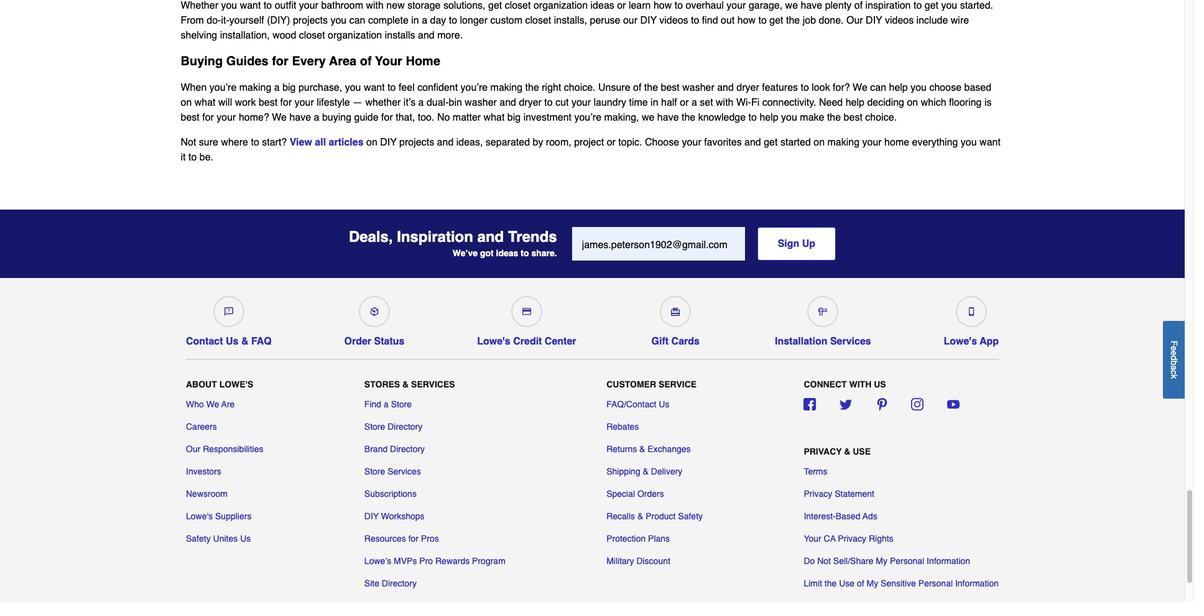 Task type: vqa. For each thing, say whether or not it's contained in the screenshot.
brand directory link
yes



Task type: describe. For each thing, give the bounding box(es) containing it.
subscriptions
[[365, 489, 417, 499]]

0 horizontal spatial organization
[[328, 30, 382, 41]]

best up 'home?'
[[259, 97, 278, 108]]

store inside "link"
[[391, 400, 412, 410]]

get down garage,
[[770, 15, 784, 26]]

wood
[[273, 30, 296, 41]]

for left pros
[[409, 534, 419, 544]]

facebook image
[[804, 398, 817, 411]]

you down connectivity. on the right
[[782, 112, 798, 123]]

a down "buying guides for every area of your home"
[[274, 82, 280, 93]]

credit card image
[[523, 307, 531, 316]]

orders
[[638, 489, 664, 499]]

best down the when
[[181, 112, 200, 123]]

special orders
[[607, 489, 664, 499]]

and inside deals, inspiration and trends we've got ideas to share.
[[478, 228, 504, 246]]

diy workshops link
[[365, 510, 425, 523]]

suppliers
[[215, 512, 252, 522]]

on left the which
[[908, 97, 919, 108]]

and up the separated
[[500, 97, 517, 108]]

to left the overhaul
[[675, 0, 683, 11]]

rebates
[[607, 422, 639, 432]]

use for &
[[853, 447, 871, 457]]

2 videos from the left
[[885, 15, 914, 26]]

started.
[[961, 0, 994, 11]]

0 horizontal spatial you're
[[210, 82, 237, 93]]

for right work
[[280, 97, 292, 108]]

you inside on diy projects and ideas, separated by room, project or topic. choose your favorites and get started on making your home everything you want it to be.
[[961, 137, 977, 148]]

knowledge
[[699, 112, 746, 123]]

1 vertical spatial services
[[411, 380, 455, 390]]

the left right
[[526, 82, 539, 93]]

wire
[[951, 15, 970, 26]]

a inside whether you want to outfit your bathroom with new storage solutions, get closet organization ideas or learn how to overhaul your garage, we have plenty of inspiration to get you started. from do-it-yourself (diy) projects you can complete in a day to longer custom closet installs, peruse our diy videos to find out how to get the job done. our diy videos include wire shelving installation, wood closet organization installs and more.
[[422, 15, 428, 26]]

pros
[[421, 534, 439, 544]]

diy inside 'link'
[[365, 512, 379, 522]]

0 vertical spatial personal
[[890, 556, 925, 566]]

youtube image
[[948, 398, 960, 411]]

of right area
[[360, 54, 372, 68]]

we inside "link"
[[206, 400, 219, 410]]

have inside whether you want to outfit your bathroom with new storage solutions, get closet organization ideas or learn how to overhaul your garage, we have plenty of inspiration to get you started. from do-it-yourself (diy) projects you can complete in a day to longer custom closet installs, peruse our diy videos to find out how to get the job done. our diy videos include wire shelving installation, wood closet organization installs and more.
[[801, 0, 823, 11]]

favorites
[[705, 137, 742, 148]]

1 vertical spatial your
[[804, 534, 822, 544]]

that,
[[396, 112, 415, 123]]

investors
[[186, 467, 221, 477]]

protection plans
[[607, 534, 670, 544]]

inspiration
[[397, 228, 474, 246]]

our responsibilities link
[[186, 443, 264, 456]]

the left knowledge
[[682, 112, 696, 123]]

1 horizontal spatial safety
[[679, 512, 703, 522]]

1 horizontal spatial making
[[491, 82, 523, 93]]

returns & exchanges
[[607, 444, 691, 454]]

1 horizontal spatial help
[[846, 97, 865, 108]]

military discount link
[[607, 555, 671, 568]]

on down 'guide'
[[367, 137, 378, 148]]

you up "wire"
[[942, 0, 958, 11]]

to down "fi"
[[749, 112, 757, 123]]

are
[[221, 400, 235, 410]]

statement
[[835, 489, 875, 499]]

every
[[292, 54, 326, 68]]

interest-
[[804, 512, 836, 522]]

instagram image
[[912, 398, 924, 411]]

terms link
[[804, 466, 828, 478]]

site directory
[[365, 579, 417, 589]]

0 horizontal spatial help
[[760, 112, 779, 123]]

personal inside "link"
[[919, 579, 953, 589]]

0 vertical spatial what
[[195, 97, 216, 108]]

when you're making a big purchase, you want to feel confident you're making the right choice. unsure of the best washer and dryer features to look for? we can help you choose based on what will work best for your lifestyle — whether it's a dual-bin washer and dryer to cut your laundry time in half or a set with wi-fi connectivity. need help deciding on which flooring is best for your home? we have a buying guide for that, too. no matter what big investment you're making, we have the knowledge to help you make the best choice.
[[181, 82, 992, 123]]

garage,
[[749, 0, 783, 11]]

start?
[[262, 137, 287, 148]]

a right it's
[[419, 97, 424, 108]]

your down will
[[217, 112, 236, 123]]

you up —
[[345, 82, 361, 93]]

features
[[762, 82, 798, 93]]

special
[[607, 489, 635, 499]]

you down bathroom
[[331, 15, 347, 26]]

yourself
[[229, 15, 264, 26]]

to left cut at left
[[545, 97, 553, 108]]

on right started
[[814, 137, 825, 148]]

1 horizontal spatial have
[[658, 112, 679, 123]]

get up include
[[925, 0, 939, 11]]

will
[[218, 97, 232, 108]]

delivery
[[651, 467, 683, 477]]

the up time
[[645, 82, 658, 93]]

your up out
[[727, 0, 746, 11]]

best down for?
[[844, 112, 863, 123]]

diy down inspiration
[[866, 15, 883, 26]]

ads
[[863, 512, 878, 522]]

1 vertical spatial how
[[738, 15, 756, 26]]

your right choose
[[682, 137, 702, 148]]

not sure where to start? view all articles
[[181, 137, 364, 148]]

on down the when
[[181, 97, 192, 108]]

diy workshops
[[365, 512, 425, 522]]

contact us & faq
[[186, 336, 272, 347]]

in inside the when you're making a big purchase, you want to feel confident you're making the right choice. unsure of the best washer and dryer features to look for? we can help you choose based on what will work best for your lifestyle — whether it's a dual-bin washer and dryer to cut your laundry time in half or a set with wi-fi connectivity. need help deciding on which flooring is best for your home? we have a buying guide for that, too. no matter what big investment you're making, we have the knowledge to help you make the best choice.
[[651, 97, 659, 108]]

area
[[329, 54, 357, 68]]

buying
[[322, 112, 352, 123]]

best up half
[[661, 82, 680, 93]]

bin
[[449, 97, 462, 108]]

get up custom
[[488, 0, 502, 11]]

& for recalls & product safety
[[638, 512, 644, 522]]

for down wood
[[272, 54, 289, 68]]

newsroom link
[[186, 488, 228, 500]]

special orders link
[[607, 488, 664, 500]]

home?
[[239, 112, 269, 123]]

1 horizontal spatial us
[[240, 534, 251, 544]]

the inside whether you want to outfit your bathroom with new storage solutions, get closet organization ideas or learn how to overhaul your garage, we have plenty of inspiration to get you started. from do-it-yourself (diy) projects you can complete in a day to longer custom closet installs, peruse our diy videos to find out how to get the job done. our diy videos include wire shelving installation, wood closet organization installs and more.
[[787, 15, 800, 26]]

confident
[[418, 82, 458, 93]]

solutions,
[[444, 0, 486, 11]]

cards
[[672, 336, 700, 347]]

pickup image
[[370, 307, 379, 316]]

0 horizontal spatial safety
[[186, 534, 211, 544]]

all
[[315, 137, 326, 148]]

or inside the when you're making a big purchase, you want to feel confident you're making the right choice. unsure of the best washer and dryer features to look for? we can help you choose based on what will work best for your lifestyle — whether it's a dual-bin washer and dryer to cut your laundry time in half or a set with wi-fi connectivity. need help deciding on which flooring is best for your home? we have a buying guide for that, too. no matter what big investment you're making, we have the knowledge to help you make the best choice.
[[680, 97, 689, 108]]

job
[[803, 15, 816, 26]]

0 vertical spatial washer
[[683, 82, 715, 93]]

a left set
[[692, 97, 697, 108]]

choose
[[645, 137, 680, 148]]

to left feel at left
[[388, 82, 396, 93]]

& for privacy & use
[[845, 447, 851, 457]]

sure
[[199, 137, 218, 148]]

directory for store directory
[[388, 422, 423, 432]]

1 e from the top
[[1170, 346, 1180, 351]]

shipping & delivery
[[607, 467, 683, 477]]

lowe's for lowe's suppliers
[[186, 512, 213, 522]]

your right cut at left
[[572, 97, 591, 108]]

lowe's
[[365, 556, 392, 566]]

we inside whether you want to outfit your bathroom with new storage solutions, get closet organization ideas or learn how to overhaul your garage, we have plenty of inspiration to get you started. from do-it-yourself (diy) projects you can complete in a day to longer custom closet installs, peruse our diy videos to find out how to get the job done. our diy videos include wire shelving installation, wood closet organization installs and more.
[[786, 0, 798, 11]]

& for stores & services
[[403, 380, 409, 390]]

terms
[[804, 467, 828, 477]]

do
[[804, 556, 815, 566]]

feel
[[399, 82, 415, 93]]

get inside on diy projects and ideas, separated by room, project or topic. choose your favorites and get started on making your home everything you want it to be.
[[764, 137, 778, 148]]

and right favorites
[[745, 137, 762, 148]]

a left buying
[[314, 112, 320, 123]]

find a store link
[[365, 398, 412, 411]]

deals,
[[349, 228, 393, 246]]

or inside on diy projects and ideas, separated by room, project or topic. choose your favorites and get started on making your home everything you want it to be.
[[607, 137, 616, 148]]

deals, inspiration and trends we've got ideas to share.
[[349, 228, 557, 259]]

1 horizontal spatial you're
[[461, 82, 488, 93]]

us for faq/contact
[[659, 400, 670, 410]]

which
[[921, 97, 947, 108]]

us for contact
[[226, 336, 239, 347]]

laundry
[[594, 97, 627, 108]]

ideas inside whether you want to outfit your bathroom with new storage solutions, get closet organization ideas or learn how to overhaul your garage, we have plenty of inspiration to get you started. from do-it-yourself (diy) projects you can complete in a day to longer custom closet installs, peruse our diy videos to find out how to get the job done. our diy videos include wire shelving installation, wood closet organization installs and more.
[[591, 0, 615, 11]]

& for shipping & delivery
[[643, 467, 649, 477]]

& left faq
[[241, 336, 249, 347]]

the down need
[[828, 112, 841, 123]]

installation,
[[220, 30, 270, 41]]

my inside limit the use of my sensitive personal information "link"
[[867, 579, 879, 589]]

store directory
[[365, 422, 423, 432]]

with inside whether you want to outfit your bathroom with new storage solutions, get closet organization ideas or learn how to overhaul your garage, we have plenty of inspiration to get you started. from do-it-yourself (diy) projects you can complete in a day to longer custom closet installs, peruse our diy videos to find out how to get the job done. our diy videos include wire shelving installation, wood closet organization installs and more.
[[366, 0, 384, 11]]

b
[[1170, 360, 1180, 365]]

recalls
[[607, 512, 635, 522]]

lowe's suppliers link
[[186, 510, 252, 523]]

center
[[545, 336, 577, 347]]

your down the purchase,
[[295, 97, 314, 108]]

new
[[387, 0, 405, 11]]

store for directory
[[365, 422, 385, 432]]

1 horizontal spatial choice.
[[866, 112, 897, 123]]

site directory link
[[365, 578, 417, 590]]

store services
[[365, 467, 421, 477]]

2 horizontal spatial you're
[[575, 112, 602, 123]]

dimensions image
[[819, 307, 828, 316]]

0 vertical spatial how
[[654, 0, 672, 11]]

making,
[[605, 112, 639, 123]]

discount
[[637, 556, 671, 566]]

recalls & product safety
[[607, 512, 703, 522]]

f e e d b a c k
[[1170, 341, 1180, 379]]

lowe's for lowe's app
[[944, 336, 978, 347]]

you up it-
[[221, 0, 237, 11]]

set
[[700, 97, 714, 108]]

lowe's up are
[[219, 380, 253, 390]]

to inside on diy projects and ideas, separated by room, project or topic. choose your favorites and get started on making your home everything you want it to be.
[[189, 152, 197, 163]]

to left look
[[801, 82, 810, 93]]

inspiration
[[866, 0, 911, 11]]

dual-
[[427, 97, 449, 108]]

your right outfit
[[299, 0, 319, 11]]

pro
[[420, 556, 433, 566]]

and up knowledge
[[718, 82, 734, 93]]

for up sure
[[202, 112, 214, 123]]

1 vertical spatial we
[[272, 112, 287, 123]]

twitter image
[[840, 398, 853, 411]]

based
[[965, 82, 992, 93]]

lowe's suppliers
[[186, 512, 252, 522]]

pinterest image
[[876, 398, 888, 411]]

find
[[702, 15, 719, 26]]

work
[[235, 97, 256, 108]]

custom
[[491, 15, 523, 26]]

to right day
[[449, 15, 457, 26]]

of inside the when you're making a big purchase, you want to feel confident you're making the right choice. unsure of the best washer and dryer features to look for? we can help you choose based on what will work best for your lifestyle — whether it's a dual-bin washer and dryer to cut your laundry time in half or a set with wi-fi connectivity. need help deciding on which flooring is best for your home? we have a buying guide for that, too. no matter what big investment you're making, we have the knowledge to help you make the best choice.
[[634, 82, 642, 93]]

find
[[365, 400, 382, 410]]

0 horizontal spatial making
[[239, 82, 272, 93]]

you up the which
[[911, 82, 927, 93]]

1 videos from the left
[[660, 15, 689, 26]]

it-
[[221, 15, 229, 26]]

information inside "link"
[[956, 579, 999, 589]]

shipping
[[607, 467, 641, 477]]

want inside on diy projects and ideas, separated by room, project or topic. choose your favorites and get started on making your home everything you want it to be.
[[980, 137, 1001, 148]]

the inside limit the use of my sensitive personal information "link"
[[825, 579, 837, 589]]

1 vertical spatial closet
[[526, 15, 552, 26]]

to up include
[[914, 0, 922, 11]]

to left outfit
[[264, 0, 272, 11]]

view all articles link
[[290, 137, 364, 148]]

who
[[186, 400, 204, 410]]

sign up form
[[572, 227, 836, 261]]



Task type: locate. For each thing, give the bounding box(es) containing it.
and left ideas,
[[437, 137, 454, 148]]

0 horizontal spatial with
[[366, 0, 384, 11]]

0 horizontal spatial washer
[[465, 97, 497, 108]]

in inside whether you want to outfit your bathroom with new storage solutions, get closet organization ideas or learn how to overhaul your garage, we have plenty of inspiration to get you started. from do-it-yourself (diy) projects you can complete in a day to longer custom closet installs, peruse our diy videos to find out how to get the job done. our diy videos include wire shelving installation, wood closet organization installs and more.
[[412, 15, 419, 26]]

time
[[629, 97, 648, 108]]

shipping & delivery link
[[607, 466, 683, 478]]

1 horizontal spatial we
[[786, 0, 798, 11]]

diy up resources
[[365, 512, 379, 522]]

1 horizontal spatial with
[[716, 97, 734, 108]]

& for returns & exchanges
[[640, 444, 646, 454]]

about
[[186, 380, 217, 390]]

customer service
[[607, 380, 697, 390]]

it
[[181, 152, 186, 163]]

order
[[344, 336, 372, 347]]

outfit
[[275, 0, 296, 11]]

2 vertical spatial privacy
[[838, 534, 867, 544]]

in
[[412, 15, 419, 26], [651, 97, 659, 108]]

0 vertical spatial projects
[[293, 15, 328, 26]]

military
[[607, 556, 634, 566]]

0 vertical spatial directory
[[388, 422, 423, 432]]

you
[[221, 0, 237, 11], [942, 0, 958, 11], [331, 15, 347, 26], [345, 82, 361, 93], [911, 82, 927, 93], [782, 112, 798, 123], [961, 137, 977, 148]]

or right half
[[680, 97, 689, 108]]

we right for?
[[853, 82, 868, 93]]

done.
[[819, 15, 844, 26]]

get left started
[[764, 137, 778, 148]]

look
[[812, 82, 831, 93]]

of inside "link"
[[858, 579, 865, 589]]

we left are
[[206, 400, 219, 410]]

projects inside on diy projects and ideas, separated by room, project or topic. choose your favorites and get started on making your home everything you want it to be.
[[400, 137, 434, 148]]

and inside whether you want to outfit your bathroom with new storage solutions, get closet organization ideas or learn how to overhaul your garage, we have plenty of inspiration to get you started. from do-it-yourself (diy) projects you can complete in a day to longer custom closet installs, peruse our diy videos to find out how to get the job done. our diy videos include wire shelving installation, wood closet organization installs and more.
[[418, 30, 435, 41]]

services for installation services
[[831, 336, 872, 347]]

investors link
[[186, 466, 221, 478]]

customer care image
[[225, 307, 233, 316]]

0 vertical spatial closet
[[505, 0, 531, 11]]

longer
[[460, 15, 488, 26]]

1 vertical spatial not
[[818, 556, 831, 566]]

0 vertical spatial with
[[366, 0, 384, 11]]

store down brand
[[365, 467, 385, 477]]

privacy for privacy & use
[[804, 447, 842, 457]]

0 vertical spatial can
[[350, 15, 366, 26]]

big
[[283, 82, 296, 93], [508, 112, 521, 123]]

diy
[[641, 15, 657, 26], [866, 15, 883, 26], [380, 137, 397, 148], [365, 512, 379, 522]]

1 horizontal spatial can
[[871, 82, 887, 93]]

0 horizontal spatial we
[[206, 400, 219, 410]]

or inside whether you want to outfit your bathroom with new storage solutions, get closet organization ideas or learn how to overhaul your garage, we have plenty of inspiration to get you started. from do-it-yourself (diy) projects you can complete in a day to longer custom closet installs, peruse our diy videos to find out how to get the job done. our diy videos include wire shelving installation, wood closet organization installs and more.
[[617, 0, 626, 11]]

directory for site directory
[[382, 579, 417, 589]]

whether
[[366, 97, 401, 108]]

1 horizontal spatial how
[[738, 15, 756, 26]]

0 horizontal spatial not
[[181, 137, 196, 148]]

1 vertical spatial dryer
[[519, 97, 542, 108]]

0 vertical spatial our
[[847, 15, 864, 26]]

1 vertical spatial privacy
[[804, 489, 833, 499]]

product
[[646, 512, 676, 522]]

0 horizontal spatial your
[[375, 54, 403, 68]]

lowe's for lowe's credit center
[[477, 336, 511, 347]]

1 horizontal spatial what
[[484, 112, 505, 123]]

home
[[885, 137, 910, 148]]

1 vertical spatial use
[[840, 579, 855, 589]]

us right unites
[[240, 534, 251, 544]]

half
[[662, 97, 678, 108]]

from
[[181, 15, 204, 26]]

1 vertical spatial organization
[[328, 30, 382, 41]]

what down the when
[[195, 97, 216, 108]]

0 horizontal spatial ideas
[[496, 249, 519, 259]]

0 horizontal spatial choice.
[[564, 82, 596, 93]]

2 horizontal spatial want
[[980, 137, 1001, 148]]

2 vertical spatial us
[[240, 534, 251, 544]]

of up time
[[634, 82, 642, 93]]

1 horizontal spatial in
[[651, 97, 659, 108]]

resources for pros
[[365, 534, 439, 544]]

and up the got
[[478, 228, 504, 246]]

2 vertical spatial store
[[365, 467, 385, 477]]

in down the storage
[[412, 15, 419, 26]]

0 vertical spatial information
[[927, 556, 971, 566]]

we right 'home?'
[[272, 112, 287, 123]]

order status link
[[344, 291, 405, 347]]

privacy for privacy statement
[[804, 489, 833, 499]]

2 horizontal spatial help
[[890, 82, 908, 93]]

want inside whether you want to outfit your bathroom with new storage solutions, get closet organization ideas or learn how to overhaul your garage, we have plenty of inspiration to get you started. from do-it-yourself (diy) projects you can complete in a day to longer custom closet installs, peruse our diy videos to find out how to get the job done. our diy videos include wire shelving installation, wood closet organization installs and more.
[[240, 0, 261, 11]]

of inside whether you want to outfit your bathroom with new storage solutions, get closet organization ideas or learn how to overhaul your garage, we have plenty of inspiration to get you started. from do-it-yourself (diy) projects you can complete in a day to longer custom closet installs, peruse our diy videos to find out how to get the job done. our diy videos include wire shelving installation, wood closet organization installs and more.
[[855, 0, 863, 11]]

0 vertical spatial privacy
[[804, 447, 842, 457]]

0 vertical spatial we
[[786, 0, 798, 11]]

0 vertical spatial use
[[853, 447, 871, 457]]

store services link
[[365, 466, 421, 478]]

projects inside whether you want to outfit your bathroom with new storage solutions, get closet organization ideas or learn how to overhaul your garage, we have plenty of inspiration to get you started. from do-it-yourself (diy) projects you can complete in a day to longer custom closet installs, peruse our diy videos to find out how to get the job done. our diy videos include wire shelving installation, wood closet organization installs and more.
[[293, 15, 328, 26]]

videos down the overhaul
[[660, 15, 689, 26]]

making up work
[[239, 82, 272, 93]]

brand
[[365, 444, 388, 454]]

0 horizontal spatial us
[[226, 336, 239, 347]]

0 vertical spatial your
[[375, 54, 403, 68]]

with up knowledge
[[716, 97, 734, 108]]

program
[[472, 556, 506, 566]]

investment
[[524, 112, 572, 123]]

2 horizontal spatial have
[[801, 0, 823, 11]]

personal right sensitive
[[919, 579, 953, 589]]

projects down outfit
[[293, 15, 328, 26]]

my inside do not sell/share my personal information link
[[876, 556, 888, 566]]

about lowe's
[[186, 380, 253, 390]]

0 horizontal spatial have
[[290, 112, 311, 123]]

0 vertical spatial help
[[890, 82, 908, 93]]

complete
[[368, 15, 409, 26]]

big up the separated
[[508, 112, 521, 123]]

right
[[542, 82, 562, 93]]

share.
[[532, 249, 557, 259]]

privacy
[[804, 447, 842, 457], [804, 489, 833, 499], [838, 534, 867, 544]]

0 vertical spatial dryer
[[737, 82, 760, 93]]

e up 'd'
[[1170, 346, 1180, 351]]

find a store
[[365, 400, 412, 410]]

use up statement
[[853, 447, 871, 457]]

to down trends
[[521, 249, 529, 259]]

learn
[[629, 0, 651, 11]]

& right recalls in the bottom of the page
[[638, 512, 644, 522]]

2 horizontal spatial us
[[659, 400, 670, 410]]

be.
[[200, 152, 213, 163]]

0 horizontal spatial projects
[[293, 15, 328, 26]]

0 horizontal spatial in
[[412, 15, 419, 26]]

to left find
[[691, 15, 700, 26]]

your
[[375, 54, 403, 68], [804, 534, 822, 544]]

choice. down deciding
[[866, 112, 897, 123]]

0 horizontal spatial videos
[[660, 15, 689, 26]]

wi-
[[737, 97, 752, 108]]

day
[[430, 15, 446, 26]]

projects
[[293, 15, 328, 26], [400, 137, 434, 148]]

1 vertical spatial we
[[642, 112, 655, 123]]

directory
[[388, 422, 423, 432], [390, 444, 425, 454], [382, 579, 417, 589]]

a inside "link"
[[384, 400, 389, 410]]

the left job
[[787, 15, 800, 26]]

room,
[[546, 137, 572, 148]]

1 vertical spatial my
[[867, 579, 879, 589]]

us right contact
[[226, 336, 239, 347]]

to inside deals, inspiration and trends we've got ideas to share.
[[521, 249, 529, 259]]

1 horizontal spatial dryer
[[737, 82, 760, 93]]

videos
[[660, 15, 689, 26], [885, 15, 914, 26]]

lowe's app link
[[944, 291, 999, 347]]

help down for?
[[846, 97, 865, 108]]

0 horizontal spatial dryer
[[519, 97, 542, 108]]

your left home
[[863, 137, 882, 148]]

you right everything
[[961, 137, 977, 148]]

1 horizontal spatial videos
[[885, 15, 914, 26]]

choice. up cut at left
[[564, 82, 596, 93]]

0 vertical spatial we
[[853, 82, 868, 93]]

2 vertical spatial want
[[980, 137, 1001, 148]]

returns
[[607, 444, 637, 454]]

our inside "our responsibilities" link
[[186, 444, 201, 454]]

Email Address email field
[[572, 227, 745, 261]]

0 vertical spatial in
[[412, 15, 419, 26]]

lowe's down newsroom
[[186, 512, 213, 522]]

& up statement
[[845, 447, 851, 457]]

buying guides for every area of your home
[[181, 54, 441, 68]]

big left the purchase,
[[283, 82, 296, 93]]

use for the
[[840, 579, 855, 589]]

where
[[221, 137, 248, 148]]

no
[[437, 112, 450, 123]]

organization up installs,
[[534, 0, 588, 11]]

choice.
[[564, 82, 596, 93], [866, 112, 897, 123]]

1 vertical spatial us
[[659, 400, 670, 410]]

can inside whether you want to outfit your bathroom with new storage solutions, get closet organization ideas or learn how to overhaul your garage, we have plenty of inspiration to get you started. from do-it-yourself (diy) projects you can complete in a day to longer custom closet installs, peruse our diy videos to find out how to get the job done. our diy videos include wire shelving installation, wood closet organization installs and more.
[[350, 15, 366, 26]]

contact
[[186, 336, 223, 347]]

our inside whether you want to outfit your bathroom with new storage solutions, get closet organization ideas or learn how to overhaul your garage, we have plenty of inspiration to get you started. from do-it-yourself (diy) projects you can complete in a day to longer custom closet installs, peruse our diy videos to find out how to get the job done. our diy videos include wire shelving installation, wood closet organization installs and more.
[[847, 15, 864, 26]]

to right it
[[189, 152, 197, 163]]

0 vertical spatial services
[[831, 336, 872, 347]]

who we are
[[186, 400, 235, 410]]

2 horizontal spatial or
[[680, 97, 689, 108]]

ideas
[[591, 0, 615, 11], [496, 249, 519, 259]]

1 horizontal spatial big
[[508, 112, 521, 123]]

projects down "too."
[[400, 137, 434, 148]]

& left delivery
[[643, 467, 649, 477]]

directory for brand directory
[[390, 444, 425, 454]]

0 vertical spatial safety
[[679, 512, 703, 522]]

1 horizontal spatial your
[[804, 534, 822, 544]]

ideas inside deals, inspiration and trends we've got ideas to share.
[[496, 249, 519, 259]]

gift card image
[[672, 307, 680, 316]]

can inside the when you're making a big purchase, you want to feel confident you're making the right choice. unsure of the best washer and dryer features to look for? we can help you choose based on what will work best for your lifestyle — whether it's a dual-bin washer and dryer to cut your laundry time in half or a set with wi-fi connectivity. need help deciding on which flooring is best for your home? we have a buying guide for that, too. no matter what big investment you're making, we have the knowledge to help you make the best choice.
[[871, 82, 887, 93]]

limit the use of my sensitive personal information link
[[804, 578, 999, 590]]

1 horizontal spatial not
[[818, 556, 831, 566]]

2 vertical spatial services
[[388, 467, 421, 477]]

1 vertical spatial want
[[364, 82, 385, 93]]

1 vertical spatial ideas
[[496, 249, 519, 259]]

0 horizontal spatial big
[[283, 82, 296, 93]]

1 vertical spatial or
[[680, 97, 689, 108]]

dryer up wi-
[[737, 82, 760, 93]]

to down garage,
[[759, 15, 767, 26]]

0 vertical spatial organization
[[534, 0, 588, 11]]

1 horizontal spatial or
[[617, 0, 626, 11]]

what right matter
[[484, 112, 505, 123]]

have up the view in the left of the page
[[290, 112, 311, 123]]

1 vertical spatial washer
[[465, 97, 497, 108]]

0 vertical spatial not
[[181, 137, 196, 148]]

2 vertical spatial we
[[206, 400, 219, 410]]

use
[[853, 447, 871, 457], [840, 579, 855, 589]]

use down sell/share
[[840, 579, 855, 589]]

us
[[874, 380, 887, 390]]

a up k
[[1170, 365, 1180, 370]]

0 horizontal spatial want
[[240, 0, 261, 11]]

making left right
[[491, 82, 523, 93]]

services for store services
[[388, 467, 421, 477]]

lowe's left "credit"
[[477, 336, 511, 347]]

careers
[[186, 422, 217, 432]]

us inside "link"
[[659, 400, 670, 410]]

lowe's inside "link"
[[186, 512, 213, 522]]

need
[[820, 97, 843, 108]]

0 horizontal spatial what
[[195, 97, 216, 108]]

your ca privacy rights
[[804, 534, 894, 544]]

use inside "link"
[[840, 579, 855, 589]]

services up find a store "link"
[[411, 380, 455, 390]]

gift cards
[[652, 336, 700, 347]]

you're up project
[[575, 112, 602, 123]]

organization up area
[[328, 30, 382, 41]]

or left topic.
[[607, 137, 616, 148]]

2 e from the top
[[1170, 351, 1180, 356]]

store directory link
[[365, 421, 423, 433]]

diy down learn
[[641, 15, 657, 26]]

with inside the when you're making a big purchase, you want to feel confident you're making the right choice. unsure of the best washer and dryer features to look for? we can help you choose based on what will work best for your lifestyle — whether it's a dual-bin washer and dryer to cut your laundry time in half or a set with wi-fi connectivity. need help deciding on which flooring is best for your home? we have a buying guide for that, too. no matter what big investment you're making, we have the knowledge to help you make the best choice.
[[716, 97, 734, 108]]

closet up "buying guides for every area of your home"
[[299, 30, 325, 41]]

we inside the when you're making a big purchase, you want to feel confident you're making the right choice. unsure of the best washer and dryer features to look for? we can help you choose based on what will work best for your lifestyle — whether it's a dual-bin washer and dryer to cut your laundry time in half or a set with wi-fi connectivity. need help deciding on which flooring is best for your home? we have a buying guide for that, too. no matter what big investment you're making, we have the knowledge to help you make the best choice.
[[642, 112, 655, 123]]

1 vertical spatial projects
[[400, 137, 434, 148]]

making inside on diy projects and ideas, separated by room, project or topic. choose your favorites and get started on making your home everything you want it to be.
[[828, 137, 860, 148]]

&
[[241, 336, 249, 347], [403, 380, 409, 390], [640, 444, 646, 454], [845, 447, 851, 457], [643, 467, 649, 477], [638, 512, 644, 522]]

—
[[353, 97, 363, 108]]

& right stores
[[403, 380, 409, 390]]

store up brand
[[365, 422, 385, 432]]

we down time
[[642, 112, 655, 123]]

a right find
[[384, 400, 389, 410]]

status
[[374, 336, 405, 347]]

can
[[350, 15, 366, 26], [871, 82, 887, 93]]

a inside button
[[1170, 365, 1180, 370]]

1 horizontal spatial projects
[[400, 137, 434, 148]]

ideas up peruse
[[591, 0, 615, 11]]

how right learn
[[654, 0, 672, 11]]

lifestyle
[[317, 97, 350, 108]]

store for services
[[365, 467, 385, 477]]

installation services
[[775, 336, 872, 347]]

site
[[365, 579, 380, 589]]

got
[[480, 249, 494, 259]]

1 horizontal spatial washer
[[683, 82, 715, 93]]

have
[[801, 0, 823, 11], [290, 112, 311, 123], [658, 112, 679, 123]]

1 vertical spatial directory
[[390, 444, 425, 454]]

1 horizontal spatial our
[[847, 15, 864, 26]]

my down rights
[[876, 556, 888, 566]]

and down day
[[418, 30, 435, 41]]

get
[[488, 0, 502, 11], [925, 0, 939, 11], [770, 15, 784, 26], [764, 137, 778, 148]]

2 vertical spatial or
[[607, 137, 616, 148]]

to left start?
[[251, 137, 259, 148]]

resources for pros link
[[365, 533, 439, 545]]

1 horizontal spatial organization
[[534, 0, 588, 11]]

1 vertical spatial our
[[186, 444, 201, 454]]

diy inside on diy projects and ideas, separated by room, project or topic. choose your favorites and get started on making your home everything you want it to be.
[[380, 137, 397, 148]]

help
[[890, 82, 908, 93], [846, 97, 865, 108], [760, 112, 779, 123]]

guide
[[354, 112, 379, 123]]

us down customer service
[[659, 400, 670, 410]]

0 horizontal spatial can
[[350, 15, 366, 26]]

0 horizontal spatial how
[[654, 0, 672, 11]]

making down need
[[828, 137, 860, 148]]

0 vertical spatial want
[[240, 0, 261, 11]]

what
[[195, 97, 216, 108], [484, 112, 505, 123]]

2 horizontal spatial we
[[853, 82, 868, 93]]

careers link
[[186, 421, 217, 433]]

not
[[181, 137, 196, 148], [818, 556, 831, 566]]

our down 'careers' link
[[186, 444, 201, 454]]

want inside the when you're making a big purchase, you want to feel confident you're making the right choice. unsure of the best washer and dryer features to look for? we can help you choose based on what will work best for your lifestyle — whether it's a dual-bin washer and dryer to cut your laundry time in half or a set with wi-fi connectivity. need help deciding on which flooring is best for your home? we have a buying guide for that, too. no matter what big investment you're making, we have the knowledge to help you make the best choice.
[[364, 82, 385, 93]]

for down 'whether'
[[382, 112, 393, 123]]

safety
[[679, 512, 703, 522], [186, 534, 211, 544]]

include
[[917, 15, 949, 26]]

diy down that,
[[380, 137, 397, 148]]

storage
[[408, 0, 441, 11]]

organization
[[534, 0, 588, 11], [328, 30, 382, 41]]

installation services link
[[775, 291, 872, 347]]

or up our
[[617, 0, 626, 11]]

purchase,
[[299, 82, 342, 93]]

closet right custom
[[526, 15, 552, 26]]

bathroom
[[321, 0, 363, 11]]

directory up brand directory
[[388, 422, 423, 432]]

services up connect with us
[[831, 336, 872, 347]]

want
[[240, 0, 261, 11], [364, 82, 385, 93], [980, 137, 1001, 148]]

1 vertical spatial store
[[365, 422, 385, 432]]

we right garage,
[[786, 0, 798, 11]]

in left half
[[651, 97, 659, 108]]

0 vertical spatial big
[[283, 82, 296, 93]]

of right plenty
[[855, 0, 863, 11]]

your left ca
[[804, 534, 822, 544]]

2 vertical spatial closet
[[299, 30, 325, 41]]

mobile image
[[968, 307, 976, 316]]

(diy)
[[267, 15, 290, 26]]

view
[[290, 137, 312, 148]]

gift cards link
[[649, 291, 703, 347]]



